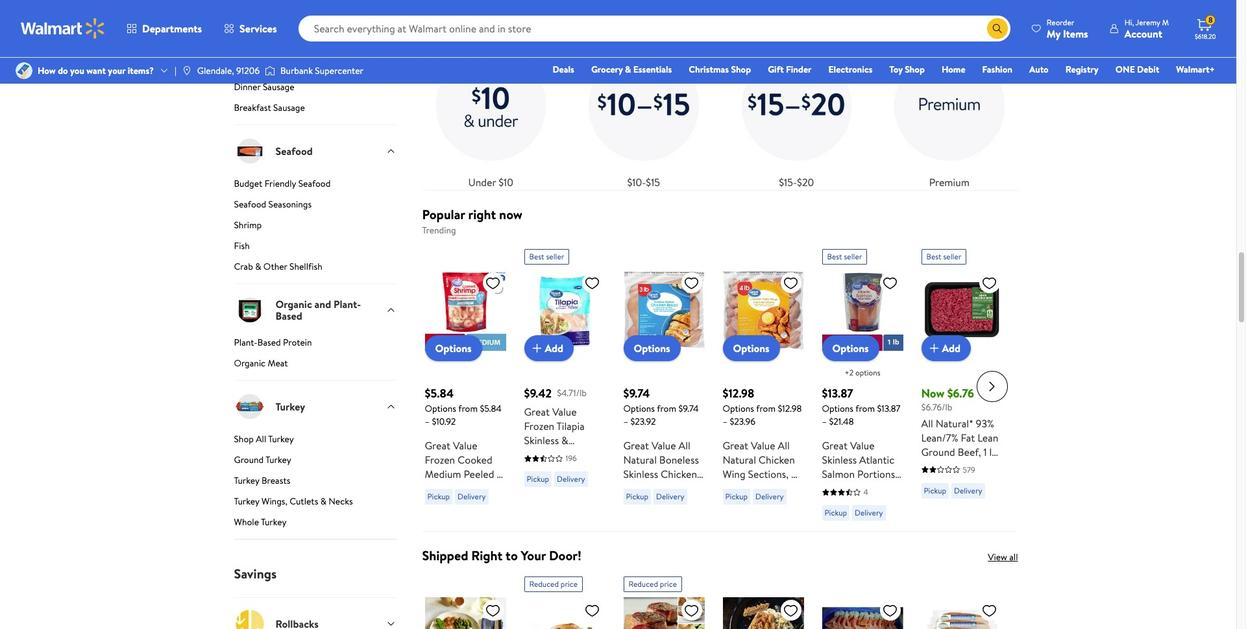 Task type: locate. For each thing, give the bounding box(es) containing it.
& inside "crab & other shellfish" link
[[255, 260, 261, 273]]

reduced price for crescent foods all-natural whole turkey | halal | 8-12 lbs. 'image'
[[529, 579, 578, 590]]

3 seller from the left
[[943, 251, 961, 262]]

ground inside ground pork & stew meats link
[[234, 39, 264, 52]]

pickup up 60
[[427, 491, 450, 502]]

value inside great value all natural chicken wing sections, 4 lb (frozen)
[[751, 439, 775, 453]]

best seller up great value skinless atlantic salmon portions, 1 lb (frozen) image
[[827, 251, 862, 262]]

best up great value frozen tilapia skinless & boneless fillets, 2 lb image
[[529, 251, 544, 262]]

4 from from the left
[[855, 403, 875, 416]]

list containing under $10
[[414, 27, 1026, 190]]

seafood up budget friendly seafood
[[276, 144, 313, 158]]

2 vertical spatial seafood
[[234, 198, 266, 211]]

1 horizontal spatial organic
[[276, 297, 312, 311]]

seafood inside seafood dropdown button
[[276, 144, 313, 158]]

 image
[[265, 64, 275, 77]]

4 – from the left
[[822, 416, 827, 428]]

1 horizontal spatial (frozen)
[[733, 482, 770, 496]]

great inside great value all natural boneless skinless chicken breasts, 3 lb (frozen)
[[623, 439, 649, 453]]

1 horizontal spatial $9.74
[[678, 403, 699, 416]]

shop all turkey
[[234, 433, 294, 446]]

reduced price down door!
[[529, 579, 578, 590]]

0 vertical spatial frozen
[[524, 419, 554, 434]]

0 vertical spatial plant-
[[334, 297, 361, 311]]

natural for $12.98
[[723, 453, 756, 467]]

organic left and
[[276, 297, 312, 311]]

pork for specialty
[[272, 60, 290, 73]]

$23.96
[[730, 416, 755, 428]]

0 horizontal spatial  image
[[16, 62, 32, 79]]

value for $12.98
[[751, 439, 775, 453]]

home
[[942, 63, 965, 76]]

chicken inside great value all natural chicken wing sections, 4 lb (frozen)
[[759, 453, 795, 467]]

ground left beef,
[[921, 445, 955, 459]]

0 vertical spatial $12.98
[[723, 386, 754, 402]]

1 reduced price from the left
[[529, 579, 578, 590]]

1 add from the left
[[545, 341, 563, 356]]

turkey
[[276, 400, 305, 414], [268, 433, 294, 446], [266, 454, 291, 467], [234, 475, 259, 488], [234, 495, 259, 508], [261, 516, 286, 529]]

all inside great value all natural boneless skinless chicken breasts, 3 lb (frozen)
[[679, 439, 690, 453]]

grocery
[[591, 63, 623, 76]]

organic inside organic and plant- based
[[276, 297, 312, 311]]

from right $21.48
[[855, 403, 875, 416]]

pork left 'roasts'
[[234, 18, 252, 31]]

breakfast sausage link
[[234, 101, 396, 125]]

add button
[[524, 336, 574, 362], [921, 336, 971, 362]]

all
[[921, 416, 933, 431], [256, 433, 266, 446], [679, 439, 690, 453], [778, 439, 790, 453]]

2
[[598, 448, 604, 462]]

 image for how do you want your items?
[[16, 62, 32, 79]]

specialty pork cuts link
[[234, 60, 396, 78]]

shop
[[422, 10, 451, 27], [731, 63, 751, 76], [905, 63, 925, 76], [234, 433, 254, 446]]

91206
[[236, 64, 260, 77]]

lb
[[989, 445, 998, 459], [524, 462, 532, 477], [669, 482, 677, 496], [723, 482, 731, 496], [828, 482, 836, 496]]

$9.74 up $23.92 at the right of page
[[623, 386, 650, 402]]

natural inside great value all natural chicken wing sections, 4 lb (frozen)
[[723, 453, 756, 467]]

& left necks at the bottom left
[[320, 495, 326, 508]]

all down $9.74 options from $9.74 – $23.92
[[679, 439, 690, 453]]

great down $23.96
[[723, 439, 748, 453]]

$15-$20
[[779, 175, 814, 189]]

price right by in the top of the page
[[470, 10, 499, 27]]

great inside $9.42 $4.71/lb great value frozen tilapia skinless & boneless fillets, 2 lb
[[524, 405, 550, 419]]

organic meat link
[[234, 357, 396, 381]]

services
[[240, 21, 277, 36]]

great
[[524, 405, 550, 419], [425, 439, 450, 453], [623, 439, 649, 453], [723, 439, 748, 453], [822, 439, 848, 453]]

3 from from the left
[[756, 403, 776, 416]]

organic for organic meat
[[234, 357, 266, 370]]

1 right beef,
[[984, 445, 987, 459]]

shop right christmas
[[731, 63, 751, 76]]

2 horizontal spatial best seller
[[926, 251, 961, 262]]

– left $23.96
[[723, 416, 728, 428]]

lb)
[[487, 510, 499, 525]]

value down $21.48
[[850, 439, 875, 453]]

$9.42
[[524, 386, 552, 402]]

holiday thanksgiving and christmas ham dinner packed individually for 2: fully cooked ham with bourbon glaze, rich southern style mac and cheese, crisp green beans, and sweet apple cinnamon compote image
[[425, 598, 506, 630]]

reduced down 'your'
[[529, 579, 559, 590]]

options link up $9.74 options from $9.74 – $23.92
[[623, 336, 681, 362]]

1 horizontal spatial plant-
[[334, 297, 361, 311]]

0 horizontal spatial seller
[[546, 251, 564, 262]]

frozen left tilapia
[[524, 419, 554, 434]]

2 from from the left
[[657, 403, 676, 416]]

tail-
[[470, 482, 488, 496]]

value inside great value all natural boneless skinless chicken breasts, 3 lb (frozen)
[[652, 439, 676, 453]]

add for $9.42
[[545, 341, 563, 356]]

seafood down budget
[[234, 198, 266, 211]]

dinner
[[234, 81, 261, 94]]

add to favorites list, frozen seafood canadian gulf snow crab clusters, 30 pound -- 1 each. image
[[882, 603, 898, 619]]

0 horizontal spatial 4
[[791, 467, 797, 482]]

0 horizontal spatial chicken
[[661, 467, 697, 482]]

search icon image
[[992, 23, 1003, 34]]

breasts
[[262, 475, 290, 488]]

$5.84
[[425, 386, 454, 402], [480, 403, 502, 416]]

&
[[286, 39, 292, 52], [625, 63, 631, 76], [255, 260, 261, 273], [561, 434, 568, 448], [497, 467, 504, 482], [320, 495, 326, 508]]

1 horizontal spatial reduced price
[[629, 579, 677, 590]]

seafood inside seafood seasonings link
[[234, 198, 266, 211]]

add to favorites list, omaha steaks favorites gift basket (4x bacon-wrapped filet mignon, 4 air-chilled boneless chicken breasts, 4x omaha steaks burgers, 4x gourmet franks, 4x potatoes au gratin,  4x tartlets & more) image
[[684, 603, 699, 619]]

1 vertical spatial plant-
[[234, 336, 257, 349]]

1 vertical spatial organic
[[234, 357, 266, 370]]

burbank
[[280, 64, 313, 77]]

579
[[963, 465, 975, 476]]

from right $10.92 on the bottom of the page
[[458, 403, 478, 416]]

 image right "|"
[[182, 66, 192, 76]]

2 horizontal spatial seller
[[943, 251, 961, 262]]

add to favorites list, great value skinless atlantic salmon portions, 1 lb (frozen) image
[[882, 275, 898, 292]]

3 options link from the left
[[723, 336, 780, 362]]

0 horizontal spatial natural
[[623, 453, 657, 467]]

1 vertical spatial $5.84
[[480, 403, 502, 416]]

& right crab
[[255, 260, 261, 273]]

1 horizontal spatial best
[[827, 251, 842, 262]]

add to cart image up $9.42
[[529, 341, 545, 356]]

add to cart image
[[529, 341, 545, 356], [926, 341, 942, 356]]

organic left the meat
[[234, 357, 266, 370]]

from inside $12.98 options from $12.98 – $23.96
[[756, 403, 776, 416]]

great value frozen tilapia skinless & boneless fillets, 2 lb image
[[524, 270, 605, 351]]

based inside organic and plant- based
[[276, 309, 302, 323]]

add to favorites list, great value all natural boneless skinless chicken breasts, 3 lb (frozen) image
[[684, 275, 699, 292]]

1 horizontal spatial seller
[[844, 251, 862, 262]]

all up the sections, at bottom right
[[778, 439, 790, 453]]

8 $618.20
[[1195, 14, 1216, 41]]

skinless left 3
[[623, 467, 658, 482]]

services button
[[213, 13, 288, 44]]

electronics link
[[823, 62, 878, 77]]

boneless left 196
[[524, 448, 564, 462]]

from for $5.84
[[458, 403, 478, 416]]

1 from from the left
[[458, 403, 478, 416]]

0 horizontal spatial frozen
[[425, 453, 455, 467]]

turkey down the ground turkey
[[234, 475, 259, 488]]

4 right the sections, at bottom right
[[791, 467, 797, 482]]

0 vertical spatial 1
[[984, 445, 987, 459]]

great value skinless atlantic salmon portions, 1 lb (frozen) image
[[822, 270, 903, 351]]

$5.84 right $10.92 on the bottom of the page
[[480, 403, 502, 416]]

turkey down wings,
[[261, 516, 286, 529]]

ground inside ground turkey link
[[234, 454, 264, 467]]

crescent foods all-natural whole turkey | halal | 8-12 lbs. image
[[524, 598, 605, 630]]

options link up $12.98 options from $12.98 – $23.96
[[723, 336, 780, 362]]

1 horizontal spatial add
[[942, 341, 961, 356]]

popular
[[422, 206, 465, 223]]

friendly
[[265, 177, 296, 190]]

0 vertical spatial sausage
[[263, 81, 294, 94]]

lean
[[978, 431, 998, 445]]

lb left portions, on the right
[[828, 482, 836, 496]]

sausage down the dinner sausage link
[[273, 101, 305, 114]]

0 horizontal spatial skinless
[[524, 434, 559, 448]]

boneless up 3
[[659, 453, 699, 467]]

3 – from the left
[[723, 416, 728, 428]]

all inside now $6.76 $7.52 $6.76/lb all natural* 93% lean/7% fat lean ground beef, 1 lb tray
[[921, 416, 933, 431]]

1 horizontal spatial skinless
[[623, 467, 658, 482]]

right
[[468, 206, 496, 223]]

cuts
[[292, 60, 310, 73]]

add button for $9.42
[[524, 336, 574, 362]]

stew
[[294, 39, 314, 52]]

turkey button
[[234, 381, 396, 433]]

natural inside great value all natural boneless skinless chicken breasts, 3 lb (frozen)
[[623, 453, 657, 467]]

gift finder link
[[762, 62, 817, 77]]

options link up the $5.84 options from $5.84 – $10.92 on the bottom left of page
[[425, 336, 482, 362]]

1 horizontal spatial 1
[[984, 445, 987, 459]]

turkey up breasts
[[266, 454, 291, 467]]

– inside the $5.84 options from $5.84 – $10.92
[[425, 416, 430, 428]]

0 horizontal spatial $5.84
[[425, 386, 454, 402]]

0 vertical spatial organic
[[276, 297, 312, 311]]

0 horizontal spatial add to cart image
[[529, 341, 545, 356]]

8
[[1208, 14, 1213, 25]]

0 horizontal spatial best seller
[[529, 251, 564, 262]]

2 seller from the left
[[844, 251, 862, 262]]

1 add to cart image from the left
[[529, 341, 545, 356]]

turkey up whole
[[234, 495, 259, 508]]

chicken right breasts,
[[661, 467, 697, 482]]

0 horizontal spatial $9.74
[[623, 386, 650, 402]]

great down $9.42
[[524, 405, 550, 419]]

fillets,
[[566, 448, 595, 462]]

natural up breasts,
[[623, 453, 657, 467]]

walmart image
[[21, 18, 105, 39]]

add button for now
[[921, 336, 971, 362]]

turkey inside shop all turkey link
[[268, 433, 294, 446]]

0 vertical spatial $13.87
[[822, 386, 853, 402]]

0 horizontal spatial reduced
[[529, 579, 559, 590]]

best up all natural* 93% lean/7% fat lean ground beef, 1 lb tray image
[[926, 251, 941, 262]]

natural
[[623, 453, 657, 467], [723, 453, 756, 467]]

1 – from the left
[[425, 416, 430, 428]]

plant- right and
[[334, 297, 361, 311]]

0 horizontal spatial boneless
[[524, 448, 564, 462]]

fish
[[234, 240, 250, 253]]

$5.84 up $10.92 on the bottom of the page
[[425, 386, 454, 402]]

$6.76/lb
[[921, 401, 952, 414]]

turkey up shop all turkey
[[276, 400, 305, 414]]

1 vertical spatial 1
[[822, 482, 825, 496]]

2 add from the left
[[942, 341, 961, 356]]

$13.87 down options
[[877, 403, 901, 416]]

1 natural from the left
[[623, 453, 657, 467]]

value down $4.71/lb
[[552, 405, 577, 419]]

seafood seasonings
[[234, 198, 312, 211]]

1 horizontal spatial price
[[561, 579, 578, 590]]

0 vertical spatial $9.74
[[623, 386, 650, 402]]

lb left the sections, at bottom right
[[723, 482, 731, 496]]

sausage for breakfast sausage
[[273, 101, 305, 114]]

2 horizontal spatial (frozen)
[[838, 482, 876, 496]]

skinless inside great value all natural boneless skinless chicken breasts, 3 lb (frozen)
[[623, 467, 658, 482]]

& left stew
[[286, 39, 292, 52]]

1 vertical spatial sausage
[[273, 101, 305, 114]]

christmas shop
[[689, 63, 751, 76]]

fish link
[[234, 240, 396, 258]]

sausage
[[263, 81, 294, 94], [273, 101, 305, 114]]

seafood for seafood
[[276, 144, 313, 158]]

ground for ground turkey
[[234, 454, 264, 467]]

1 best seller from the left
[[529, 251, 564, 262]]

add to favorites list, holiday thanksgiving and christmas ham dinner packed individually for 2: fully cooked ham with bourbon glaze, rich southern style mac and cheese, crisp green beans, and sweet apple cinnamon compote image
[[485, 603, 501, 619]]

0 horizontal spatial best
[[529, 251, 544, 262]]

reduced for crescent foods all-natural whole turkey | halal | 8-12 lbs. 'image'
[[529, 579, 559, 590]]

value up peeled
[[453, 439, 477, 453]]

1 vertical spatial $13.87
[[877, 403, 901, 416]]

great for $12.98
[[723, 439, 748, 453]]

per
[[470, 510, 485, 525]]

seafood button
[[234, 125, 396, 177]]

– left $23.92 at the right of page
[[623, 416, 628, 428]]

shipped
[[422, 547, 468, 565]]

from for $12.98
[[756, 403, 776, 416]]

1 inside now $6.76 $7.52 $6.76/lb all natural* 93% lean/7% fat lean ground beef, 1 lb tray
[[984, 445, 987, 459]]

price down door!
[[561, 579, 578, 590]]

– inside $13.87 options from $13.87 – $21.48
[[822, 416, 827, 428]]

1 options link from the left
[[425, 336, 482, 362]]

great value all natural boneless skinless chicken breasts, 3 lb (frozen) image
[[623, 270, 704, 351]]

great inside great value frozen cooked medium peeled & deveined tail-on shrimp, 12 oz (41- 60 count per lb)
[[425, 439, 450, 453]]

2 natural from the left
[[723, 453, 756, 467]]

product group
[[425, 244, 506, 526], [524, 244, 605, 526], [623, 244, 704, 526], [723, 244, 804, 526], [822, 244, 903, 526], [921, 244, 1002, 526], [425, 572, 506, 630], [524, 572, 605, 630], [623, 572, 704, 630], [723, 572, 804, 630]]

2 reduced from the left
[[629, 579, 658, 590]]

3 best from the left
[[926, 251, 941, 262]]

(frozen) inside great value all natural boneless skinless chicken breasts, 3 lb (frozen)
[[623, 496, 661, 510]]

4 down portions, on the right
[[863, 487, 868, 498]]

best seller up great value frozen tilapia skinless & boneless fillets, 2 lb image
[[529, 251, 564, 262]]

2 – from the left
[[623, 416, 628, 428]]

seafood up seafood seasonings link
[[298, 177, 331, 190]]

best for $9.42
[[529, 251, 544, 262]]

one debit
[[1115, 63, 1159, 76]]

by
[[454, 10, 467, 27]]

& inside $9.42 $4.71/lb great value frozen tilapia skinless & boneless fillets, 2 lb
[[561, 434, 568, 448]]

(frozen) inside great value all natural chicken wing sections, 4 lb (frozen)
[[733, 482, 770, 496]]

2 add button from the left
[[921, 336, 971, 362]]

chicken right wing
[[759, 453, 795, 467]]

boneless inside great value all natural boneless skinless chicken breasts, 3 lb (frozen)
[[659, 453, 699, 467]]

all natural* 93% lean/7% fat lean ground beef, 1 lb tray image
[[921, 270, 1002, 351]]

0 horizontal spatial (frozen)
[[623, 496, 661, 510]]

0 horizontal spatial reduced price
[[529, 579, 578, 590]]

from for $9.74
[[657, 403, 676, 416]]

1 horizontal spatial best seller
[[827, 251, 862, 262]]

account
[[1125, 26, 1162, 41]]

reduced price up omaha steaks favorites gift basket (4x bacon-wrapped filet mignon, 4 air-chilled boneless chicken breasts, 4x omaha steaks burgers, 4x gourmet franks, 4x potatoes au gratin,  4x tartlets & more) image
[[629, 579, 677, 590]]

0 horizontal spatial add
[[545, 341, 563, 356]]

1
[[984, 445, 987, 459], [822, 482, 825, 496]]

one
[[1115, 63, 1135, 76]]

add to favorites list, all natural* 93% lean/7% fat lean ground beef, 1 lb tray image
[[982, 275, 997, 292]]

price for crescent foods all-natural whole turkey | halal | 8-12 lbs. 'image'
[[561, 579, 578, 590]]

ground pork & stew meats
[[234, 39, 340, 52]]

– inside $12.98 options from $12.98 – $23.96
[[723, 416, 728, 428]]

– inside $9.74 options from $9.74 – $23.92
[[623, 416, 628, 428]]

0 vertical spatial $5.84
[[425, 386, 454, 402]]

add
[[545, 341, 563, 356], [942, 341, 961, 356]]

seafood seasonings link
[[234, 198, 396, 216]]

value down $23.92 at the right of page
[[652, 439, 676, 453]]

plant- up organic meat
[[234, 336, 257, 349]]

add up $9.42
[[545, 341, 563, 356]]

shrimp,
[[425, 496, 459, 510]]

best up great value skinless atlantic salmon portions, 1 lb (frozen) image
[[827, 251, 842, 262]]

value up the sections, at bottom right
[[751, 439, 775, 453]]

$12.98 up $23.96
[[723, 386, 754, 402]]

natural for $9.74
[[623, 453, 657, 467]]

from inside the $5.84 options from $5.84 – $10.92
[[458, 403, 478, 416]]

ground
[[234, 39, 264, 52], [921, 445, 955, 459], [234, 454, 264, 467]]

natural down $23.96
[[723, 453, 756, 467]]

1 vertical spatial $12.98
[[778, 403, 802, 416]]

1 left portions, on the right
[[822, 482, 825, 496]]

great value frozen cooked medium peeled & deveined tail-on shrimp, 12 oz (41-60 count per lb) image
[[425, 270, 506, 351]]

crab
[[234, 260, 253, 273]]

 image
[[16, 62, 32, 79], [182, 66, 192, 76]]

& up 196
[[561, 434, 568, 448]]

christmas
[[689, 63, 729, 76]]

reduced up omaha steaks favorites gift basket (4x bacon-wrapped filet mignon, 4 air-chilled boneless chicken breasts, 4x omaha steaks burgers, 4x gourmet franks, 4x potatoes au gratin,  4x tartlets & more) image
[[629, 579, 658, 590]]

0 horizontal spatial $13.87
[[822, 386, 853, 402]]

skinless
[[524, 434, 559, 448], [822, 453, 857, 467], [623, 467, 658, 482]]

plant-based protein link
[[234, 336, 396, 355]]

add button up now
[[921, 336, 971, 362]]

1 horizontal spatial  image
[[182, 66, 192, 76]]

from right $23.96
[[756, 403, 776, 416]]

now
[[921, 386, 945, 402]]

deveined
[[425, 482, 467, 496]]

$9.74 right $23.92 at the right of page
[[678, 403, 699, 416]]

1 horizontal spatial chicken
[[759, 453, 795, 467]]

2 horizontal spatial best
[[926, 251, 941, 262]]

93%
[[976, 416, 994, 431]]

great inside great value skinless atlantic salmon portions, 1 lb (frozen)
[[822, 439, 848, 453]]

roasts
[[254, 18, 280, 31]]

great down $23.92 at the right of page
[[623, 439, 649, 453]]

0 horizontal spatial 1
[[822, 482, 825, 496]]

(frozen)
[[733, 482, 770, 496], [838, 482, 876, 496], [623, 496, 661, 510]]

2 best seller from the left
[[827, 251, 862, 262]]

plant- inside organic and plant- based
[[334, 297, 361, 311]]

turkey wings, cutlets & necks link
[[234, 495, 396, 514]]

price
[[470, 10, 499, 27], [561, 579, 578, 590], [660, 579, 677, 590]]

2 horizontal spatial price
[[660, 579, 677, 590]]

0 vertical spatial seafood
[[276, 144, 313, 158]]

ground down services
[[234, 39, 264, 52]]

all down $6.76/lb
[[921, 416, 933, 431]]

add to favorites list, pedersons natural farms, no sugar added old world kielbasa sausage (4 packages, 14 oz. each) image
[[982, 603, 997, 619]]

2 vertical spatial pork
[[272, 60, 290, 73]]

1 seller from the left
[[546, 251, 564, 262]]

based up organic meat
[[257, 336, 281, 349]]

from inside $9.74 options from $9.74 – $23.92
[[657, 403, 676, 416]]

1 horizontal spatial frozen
[[524, 419, 554, 434]]

$12.98 right $23.96
[[778, 403, 802, 416]]

list
[[414, 27, 1026, 190]]

under $10
[[468, 175, 513, 189]]

reduced for omaha steaks favorites gift basket (4x bacon-wrapped filet mignon, 4 air-chilled boneless chicken breasts, 4x omaha steaks burgers, 4x gourmet franks, 4x potatoes au gratin,  4x tartlets & more) image
[[629, 579, 658, 590]]

toy
[[889, 63, 903, 76]]

toy shop
[[889, 63, 925, 76]]

0 vertical spatial pork
[[234, 18, 252, 31]]

options link for $9.74
[[623, 336, 681, 362]]

$13.87 down the +2
[[822, 386, 853, 402]]

value inside great value frozen cooked medium peeled & deveined tail-on shrimp, 12 oz (41- 60 count per lb)
[[453, 439, 477, 453]]

2 reduced price from the left
[[629, 579, 677, 590]]

– left $10.92 on the bottom of the page
[[425, 416, 430, 428]]

1 vertical spatial frozen
[[425, 453, 455, 467]]

value inside great value skinless atlantic salmon portions, 1 lb (frozen)
[[850, 439, 875, 453]]

value inside $9.42 $4.71/lb great value frozen tilapia skinless & boneless fillets, 2 lb
[[552, 405, 577, 419]]

0 horizontal spatial plant-
[[234, 336, 257, 349]]

1 horizontal spatial add button
[[921, 336, 971, 362]]

skinless left atlantic
[[822, 453, 857, 467]]

pork up specialty pork cuts
[[266, 39, 284, 52]]

pork roasts
[[234, 18, 280, 31]]

2 horizontal spatial skinless
[[822, 453, 857, 467]]

1 horizontal spatial reduced
[[629, 579, 658, 590]]

& inside grocery & essentials link
[[625, 63, 631, 76]]

great value all natural chicken wing sections, 4 lb (frozen)
[[723, 439, 797, 496]]

add up $6.76
[[942, 341, 961, 356]]

all inside great value all natural chicken wing sections, 4 lb (frozen)
[[778, 439, 790, 453]]

1 vertical spatial seafood
[[298, 177, 331, 190]]

2 add to cart image from the left
[[926, 341, 942, 356]]

0 vertical spatial based
[[276, 309, 302, 323]]

1 best from the left
[[529, 251, 544, 262]]

great inside great value all natural chicken wing sections, 4 lb (frozen)
[[723, 439, 748, 453]]

options inside the $5.84 options from $5.84 – $10.92
[[425, 403, 456, 416]]

2 options link from the left
[[623, 336, 681, 362]]

glendale,
[[197, 64, 234, 77]]

seller up all natural* 93% lean/7% fat lean ground beef, 1 lb tray image
[[943, 251, 961, 262]]

1 vertical spatial 4
[[863, 487, 868, 498]]

frozen inside great value frozen cooked medium peeled & deveined tail-on shrimp, 12 oz (41- 60 count per lb)
[[425, 453, 455, 467]]

0 vertical spatial 4
[[791, 467, 797, 482]]

great down $21.48
[[822, 439, 848, 453]]

skinless left fillets, on the bottom left of the page
[[524, 434, 559, 448]]

3 best seller from the left
[[926, 251, 961, 262]]

1 reduced from the left
[[529, 579, 559, 590]]

turkey inside ground turkey link
[[266, 454, 291, 467]]

0 horizontal spatial organic
[[234, 357, 266, 370]]

seller up great value skinless atlantic salmon portions, 1 lb (frozen) image
[[844, 251, 862, 262]]

1 vertical spatial based
[[257, 336, 281, 349]]

2 best from the left
[[827, 251, 842, 262]]

1 horizontal spatial natural
[[723, 453, 756, 467]]

add to cart image up now
[[926, 341, 942, 356]]

shop left by in the top of the page
[[422, 10, 451, 27]]

sausage down specialty pork cuts
[[263, 81, 294, 94]]

seafood
[[276, 144, 313, 158], [298, 177, 331, 190], [234, 198, 266, 211]]

1 horizontal spatial boneless
[[659, 453, 699, 467]]

1 vertical spatial pork
[[266, 39, 284, 52]]

atlantic
[[859, 453, 894, 467]]

product group containing $5.84
[[425, 244, 506, 526]]

options link up the +2
[[822, 336, 879, 362]]

fat
[[961, 431, 975, 445]]

& right 'grocery'
[[625, 63, 631, 76]]

1 horizontal spatial add to cart image
[[926, 341, 942, 356]]

1 add button from the left
[[524, 336, 574, 362]]

add to favorites list, great value all natural chicken wing sections, 4 lb (frozen) image
[[783, 275, 799, 292]]

based up protein
[[276, 309, 302, 323]]

0 horizontal spatial add button
[[524, 336, 574, 362]]

options link for $5.84
[[425, 336, 482, 362]]



Task type: vqa. For each thing, say whether or not it's contained in the screenshot.
– related to $9.74
yes



Task type: describe. For each thing, give the bounding box(es) containing it.
add for now
[[942, 341, 961, 356]]

product group containing $13.87
[[822, 244, 903, 526]]

& inside turkey wings, cutlets & necks link
[[320, 495, 326, 508]]

right
[[471, 547, 503, 565]]

shrimp
[[234, 219, 262, 232]]

deals
[[553, 63, 574, 76]]

medium
[[425, 467, 461, 482]]

$9.42 $4.71/lb great value frozen tilapia skinless & boneless fillets, 2 lb
[[524, 386, 604, 477]]

natural*
[[936, 416, 973, 431]]

shop up the ground turkey
[[234, 433, 254, 446]]

turkey inside turkey breasts 'link'
[[234, 475, 259, 488]]

count
[[439, 510, 467, 525]]

budget friendly seafood link
[[234, 177, 396, 196]]

product group containing $12.98
[[723, 244, 804, 526]]

finder
[[786, 63, 812, 76]]

196
[[566, 453, 577, 464]]

all up the ground turkey
[[256, 433, 266, 446]]

omaha steaks favorites gift basket (4x bacon-wrapped filet mignon, 4 air-chilled boneless chicken breasts, 4x omaha steaks burgers, 4x gourmet franks, 4x potatoes au gratin,  4x tartlets & more) image
[[623, 598, 704, 630]]

1 horizontal spatial 4
[[863, 487, 868, 498]]

frozen inside $9.42 $4.71/lb great value frozen tilapia skinless & boneless fillets, 2 lb
[[524, 419, 554, 434]]

pork for ground
[[266, 39, 284, 52]]

add to cart image for $9.42
[[529, 341, 545, 356]]

view
[[988, 551, 1007, 564]]

beef,
[[958, 445, 981, 459]]

ground turkey link
[[234, 454, 396, 472]]

jeremy
[[1136, 17, 1160, 28]]

seafood inside budget friendly seafood link
[[298, 177, 331, 190]]

$15-$20 link
[[728, 37, 865, 190]]

pickup down tray in the right bottom of the page
[[924, 485, 946, 496]]

sausage for dinner sausage
[[263, 81, 294, 94]]

reorder my items
[[1047, 17, 1088, 41]]

options
[[855, 367, 880, 379]]

great for $9.74
[[623, 439, 649, 453]]

– for $5.84
[[425, 416, 430, 428]]

lb inside $9.42 $4.71/lb great value frozen tilapia skinless & boneless fillets, 2 lb
[[524, 462, 532, 477]]

supercenter
[[315, 64, 363, 77]]

grocery & essentials
[[591, 63, 672, 76]]

great for $5.84
[[425, 439, 450, 453]]

premium link
[[881, 37, 1018, 190]]

great value all natural boneless skinless chicken breasts, 3 lb (frozen)
[[623, 439, 699, 510]]

ground inside now $6.76 $7.52 $6.76/lb all natural* 93% lean/7% fat lean ground beef, 1 lb tray
[[921, 445, 955, 459]]

organic and plant- based button
[[234, 284, 396, 336]]

options inside $12.98 options from $12.98 – $23.96
[[723, 403, 754, 416]]

organic and plant- based
[[276, 297, 361, 323]]

home link
[[936, 62, 971, 77]]

under $10 link
[[422, 37, 559, 190]]

you
[[70, 64, 84, 77]]

$10-$15
[[627, 175, 660, 189]]

pickup down "salmon"
[[825, 508, 847, 519]]

whole turkey link
[[234, 516, 396, 540]]

hi, jeremy m account
[[1125, 17, 1169, 41]]

Search search field
[[298, 16, 1010, 42]]

lb inside great value skinless atlantic salmon portions, 1 lb (frozen)
[[828, 482, 836, 496]]

add to favorites list, great value frozen tilapia skinless & boneless fillets, 2 lb image
[[584, 275, 600, 292]]

shop all turkey link
[[234, 433, 396, 451]]

cooked
[[458, 453, 492, 467]]

lb inside great value all natural chicken wing sections, 4 lb (frozen)
[[723, 482, 731, 496]]

pickup left 3
[[626, 491, 648, 502]]

registry
[[1065, 63, 1099, 76]]

add to favorites list, great value frozen cooked medium peeled & deveined tail-on shrimp, 12 oz (41-60 count per lb) image
[[485, 275, 501, 292]]

from inside $13.87 options from $13.87 – $21.48
[[855, 403, 875, 416]]

lb inside great value all natural boneless skinless chicken breasts, 3 lb (frozen)
[[669, 482, 677, 496]]

turkey inside "whole turkey" link
[[261, 516, 286, 529]]

$618.20
[[1195, 32, 1216, 41]]

how
[[38, 64, 56, 77]]

value for $9.74
[[652, 439, 676, 453]]

seller for now
[[943, 251, 961, 262]]

next slide for product carousel list image
[[976, 371, 1008, 402]]

breakfast sausage
[[234, 101, 305, 114]]

one debit link
[[1110, 62, 1165, 77]]

$4.71/lb
[[557, 387, 587, 400]]

best seller for $9.42
[[529, 251, 564, 262]]

+2
[[845, 367, 853, 379]]

shrimp link
[[234, 219, 396, 237]]

view all
[[988, 551, 1018, 564]]

peeled
[[464, 467, 494, 482]]

add to cart image for now
[[926, 341, 942, 356]]

$20
[[797, 175, 814, 189]]

frozen seafood canadian gulf snow crab clusters, 30 pound -- 1 each. image
[[822, 598, 903, 630]]

organic for organic and plant- based
[[276, 297, 312, 311]]

fashion link
[[976, 62, 1018, 77]]

product group containing $9.42
[[524, 244, 605, 526]]

boneless inside $9.42 $4.71/lb great value frozen tilapia skinless & boneless fillets, 2 lb
[[524, 448, 564, 462]]

breasts,
[[623, 482, 659, 496]]

skinless inside $9.42 $4.71/lb great value frozen tilapia skinless & boneless fillets, 2 lb
[[524, 434, 559, 448]]

walmart+
[[1176, 63, 1215, 76]]

now
[[499, 206, 523, 223]]

0 horizontal spatial price
[[470, 10, 499, 27]]

1 inside great value skinless atlantic salmon portions, 1 lb (frozen)
[[822, 482, 825, 496]]

pickup down wing
[[725, 491, 748, 502]]

$10
[[499, 175, 513, 189]]

& inside great value frozen cooked medium peeled & deveined tail-on shrimp, 12 oz (41- 60 count per lb)
[[497, 467, 504, 482]]

4 options link from the left
[[822, 336, 879, 362]]

sections,
[[748, 467, 789, 482]]

options inside $9.74 options from $9.74 – $23.92
[[623, 403, 655, 416]]

$23.92
[[630, 416, 656, 428]]

on
[[488, 482, 499, 496]]

0 horizontal spatial $12.98
[[723, 386, 754, 402]]

add to favorites list, crescent foods all-natural whole turkey | halal | 8-12 lbs. image
[[584, 603, 600, 619]]

shipped right to your door!
[[422, 547, 581, 565]]

great value frozen cooked medium peeled & deveined tail-on shrimp, 12 oz (41- 60 count per lb)
[[425, 439, 504, 525]]

add to favorites list, omaha steaks homestyle comfort classics (4x chicken fried steak, fully cooked pork pot roast, homestyle meatloaf, meat lover's lasagna, baked short rib mac & cheese) image
[[783, 603, 799, 619]]

(frozen) inside great value skinless atlantic salmon portions, 1 lb (frozen)
[[838, 482, 876, 496]]

gift
[[768, 63, 784, 76]]

options link for $12.98
[[723, 336, 780, 362]]

 image for glendale, 91206
[[182, 66, 192, 76]]

great value all natural chicken wing sections, 4 lb (frozen) image
[[723, 270, 804, 351]]

best seller for now
[[926, 251, 961, 262]]

seafood for seafood seasonings
[[234, 198, 266, 211]]

chicken inside great value all natural boneless skinless chicken breasts, 3 lb (frozen)
[[661, 467, 697, 482]]

4 inside great value all natural chicken wing sections, 4 lb (frozen)
[[791, 467, 797, 482]]

product group containing now $6.76
[[921, 244, 1002, 526]]

breakfast
[[234, 101, 271, 114]]

$15
[[646, 175, 660, 189]]

salmon
[[822, 467, 855, 482]]

lb inside now $6.76 $7.52 $6.76/lb all natural* 93% lean/7% fat lean ground beef, 1 lb tray
[[989, 445, 998, 459]]

$5.84 options from $5.84 – $10.92
[[425, 386, 502, 428]]

oz
[[473, 496, 483, 510]]

price for omaha steaks favorites gift basket (4x bacon-wrapped filet mignon, 4 air-chilled boneless chicken breasts, 4x omaha steaks burgers, 4x gourmet franks, 4x potatoes au gratin,  4x tartlets & more) image
[[660, 579, 677, 590]]

omaha steaks homestyle comfort classics (4x chicken fried steak, fully cooked pork pot roast, homestyle meatloaf, meat lover's lasagna, baked short rib mac & cheese) image
[[723, 598, 804, 630]]

1 vertical spatial $9.74
[[678, 403, 699, 416]]

necks
[[329, 495, 353, 508]]

1 horizontal spatial $13.87
[[877, 403, 901, 416]]

turkey inside turkey dropdown button
[[276, 400, 305, 414]]

pedersons natural farms, no sugar added old world kielbasa sausage (4 packages, 14 oz. each) image
[[921, 598, 1002, 630]]

budget friendly seafood
[[234, 177, 331, 190]]

auto
[[1029, 63, 1049, 76]]

– for $12.98
[[723, 416, 728, 428]]

– for $9.74
[[623, 416, 628, 428]]

christmas shop link
[[683, 62, 757, 77]]

essentials
[[633, 63, 672, 76]]

savings
[[234, 565, 277, 583]]

turkey breasts link
[[234, 475, 396, 493]]

walmart+ link
[[1170, 62, 1221, 77]]

ground for ground pork & stew meats
[[234, 39, 264, 52]]

best for now
[[926, 251, 941, 262]]

crab & other shellfish link
[[234, 260, 396, 284]]

organic meat
[[234, 357, 288, 370]]

pickup right on
[[527, 474, 549, 485]]

crab & other shellfish
[[234, 260, 322, 273]]

value for $5.84
[[453, 439, 477, 453]]

tray
[[921, 459, 940, 474]]

1 horizontal spatial $12.98
[[778, 403, 802, 416]]

toy shop link
[[884, 62, 931, 77]]

turkey inside turkey wings, cutlets & necks link
[[234, 495, 259, 508]]

electronics
[[828, 63, 873, 76]]

Walmart Site-Wide search field
[[298, 16, 1010, 42]]

& inside ground pork & stew meats link
[[286, 39, 292, 52]]

meats
[[316, 39, 340, 52]]

budget
[[234, 177, 262, 190]]

product group containing $9.74
[[623, 244, 704, 526]]

1 horizontal spatial $5.84
[[480, 403, 502, 416]]

|
[[175, 64, 176, 77]]

$15-
[[779, 175, 797, 189]]

reduced price for omaha steaks favorites gift basket (4x bacon-wrapped filet mignon, 4 air-chilled boneless chicken breasts, 4x omaha steaks burgers, 4x gourmet franks, 4x potatoes au gratin,  4x tartlets & more) image
[[629, 579, 677, 590]]

shop right toy
[[905, 63, 925, 76]]

options inside $13.87 options from $13.87 – $21.48
[[822, 403, 853, 416]]

whole
[[234, 516, 259, 529]]

skinless inside great value skinless atlantic salmon portions, 1 lb (frozen)
[[822, 453, 857, 467]]

(41-
[[485, 496, 503, 510]]

seller for $9.42
[[546, 251, 564, 262]]



